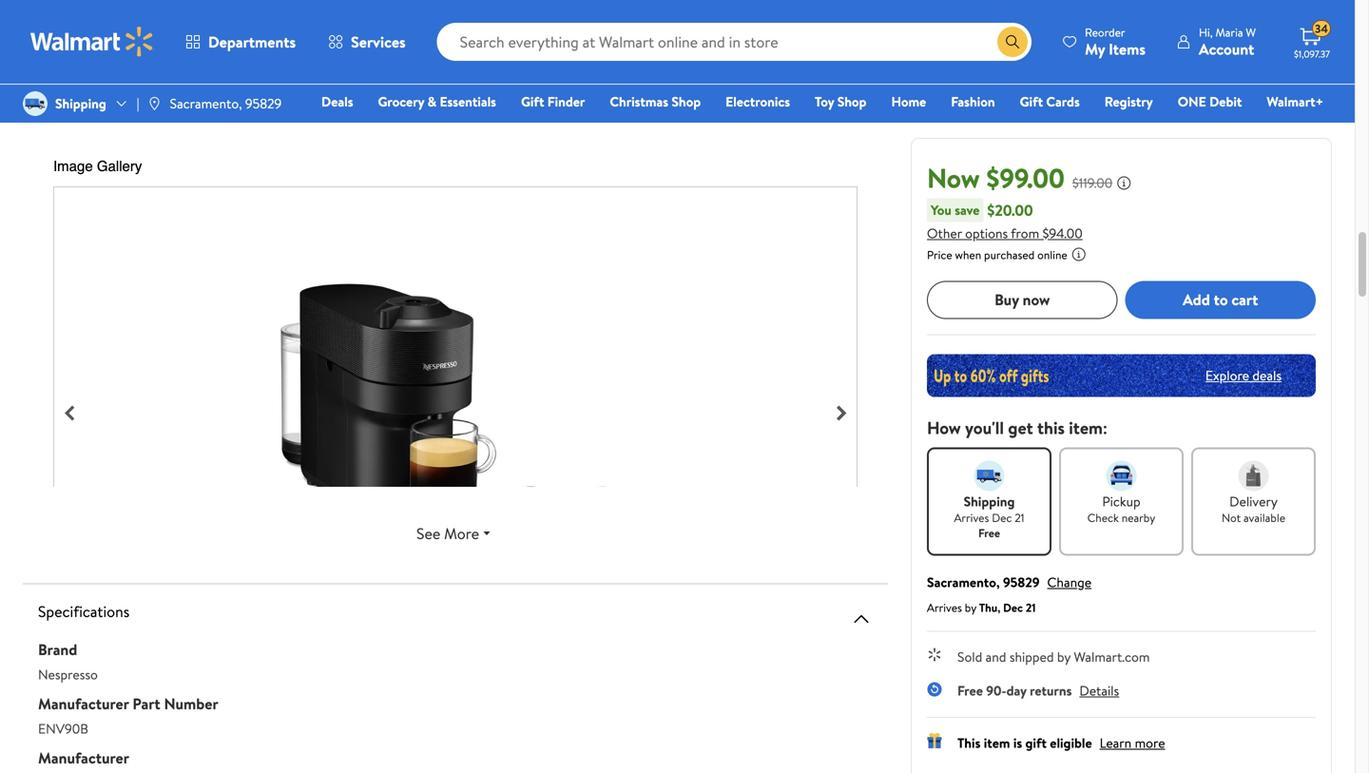 Task type: locate. For each thing, give the bounding box(es) containing it.
1 manufacturer from the top
[[38, 693, 129, 714]]

details button
[[1080, 681, 1119, 700]]

other
[[927, 224, 962, 242]]

one
[[1178, 92, 1206, 111]]

1 horizontal spatial 95829
[[1003, 573, 1040, 591]]

see
[[666, 0, 686, 16]]

95829 inside sacramento, 95829 change arrives by thu, dec 21
[[1003, 573, 1040, 591]]

1 vertical spatial arrives
[[927, 599, 962, 615]]

manufacturer up env90b on the left of page
[[38, 693, 129, 714]]

1 vertical spatial dec
[[1003, 599, 1023, 615]]

gift for gift cards
[[1020, 92, 1043, 111]]

see our disclaimer button
[[78, 18, 183, 36]]

0 horizontal spatial and
[[501, 0, 521, 16]]

 image for sacramento, 95829
[[147, 96, 162, 111]]

available
[[1244, 509, 1286, 526]]

intent image for pickup image
[[1106, 460, 1137, 491]]

0 horizontal spatial shipping
[[55, 94, 106, 113]]

95829
[[245, 94, 282, 113], [1003, 573, 1040, 591]]

hi, maria w account
[[1199, 24, 1256, 59]]

0 vertical spatial sacramento,
[[170, 94, 242, 113]]

up to sixty percent off deals. shop now. image
[[927, 354, 1316, 397]]

thu,
[[979, 599, 1001, 615]]

 image
[[23, 91, 48, 116], [147, 96, 162, 111]]

see our disclaimer
[[78, 18, 183, 36]]

price when purchased online
[[927, 247, 1068, 263]]

see more
[[416, 523, 479, 544]]

more
[[1135, 733, 1165, 752]]

1 horizontal spatial 21
[[1026, 599, 1036, 615]]

arrives left thu,
[[927, 599, 962, 615]]

see inside button
[[416, 523, 441, 544]]

2 gift from the left
[[1020, 92, 1043, 111]]

options
[[965, 224, 1008, 242]]

eligible
[[1050, 733, 1092, 752]]

0 vertical spatial shipping
[[55, 94, 106, 113]]

gift
[[521, 92, 544, 111], [1020, 92, 1043, 111]]

buy
[[995, 289, 1019, 310]]

21 right thu,
[[1026, 599, 1036, 615]]

by right shipped
[[1057, 647, 1071, 666]]

buy now button
[[927, 281, 1118, 319]]

walmart+ link
[[1258, 91, 1332, 112]]

shipping left brand
[[55, 94, 106, 113]]

about the brand
[[38, 77, 146, 98]]

0 vertical spatial 21
[[1015, 509, 1025, 526]]

0 vertical spatial arrives
[[954, 509, 989, 526]]

shipping arrives dec 21 free
[[954, 492, 1025, 541]]

to
[[1214, 289, 1228, 310]]

1 shop from the left
[[672, 92, 701, 111]]

0 vertical spatial free
[[978, 525, 1000, 541]]

0 vertical spatial manufacturer
[[38, 693, 129, 714]]

95829 left change
[[1003, 573, 1040, 591]]

christmas
[[610, 92, 668, 111]]

maria
[[1216, 24, 1243, 40]]

0 vertical spatial dec
[[992, 509, 1012, 526]]

reorder my items
[[1085, 24, 1146, 59]]

is
[[1013, 733, 1022, 752]]

cards
[[1046, 92, 1080, 111]]

34
[[1315, 21, 1328, 37]]

shop for toy shop
[[837, 92, 867, 111]]

check
[[1088, 509, 1119, 526]]

$1,097.37
[[1294, 48, 1330, 60]]

1 horizontal spatial see
[[416, 523, 441, 544]]

1 vertical spatial shipping
[[964, 492, 1015, 510]]

sacramento,
[[170, 94, 242, 113], [927, 573, 1000, 591]]

buy now
[[995, 289, 1050, 310]]

walmart+
[[1267, 92, 1324, 111]]

sacramento, right the |
[[170, 94, 242, 113]]

registry
[[1105, 92, 1153, 111]]

grocery & essentials
[[378, 92, 496, 111]]

2 horizontal spatial and
[[986, 647, 1006, 666]]

shop right christmas
[[672, 92, 701, 111]]

pickup
[[1102, 492, 1141, 510]]

2 manufacturer from the top
[[38, 747, 129, 768]]

free
[[978, 525, 1000, 541], [958, 681, 983, 700]]

not
[[1222, 509, 1241, 526]]

by left thu,
[[965, 599, 976, 615]]

1 horizontal spatial sacramento,
[[927, 573, 1000, 591]]

manufacturers, suppliers and others provide what you see here, and we have not verified it.
[[61, 0, 861, 36]]

21 inside sacramento, 95829 change arrives by thu, dec 21
[[1026, 599, 1036, 615]]

 image for shipping
[[23, 91, 48, 116]]

0 horizontal spatial see
[[78, 18, 99, 36]]

0 horizontal spatial sacramento,
[[170, 94, 242, 113]]

1 vertical spatial manufacturer
[[38, 747, 129, 768]]

0 horizontal spatial  image
[[23, 91, 48, 116]]

$99.00
[[986, 159, 1065, 196]]

see for see more
[[416, 523, 441, 544]]

gift
[[1025, 733, 1047, 752]]

see for see our disclaimer
[[78, 18, 99, 36]]

delivery
[[1230, 492, 1278, 510]]

shipping
[[55, 94, 106, 113], [964, 492, 1015, 510]]

you
[[642, 0, 663, 16]]

0 horizontal spatial 21
[[1015, 509, 1025, 526]]

0 horizontal spatial gift
[[521, 92, 544, 111]]

search icon image
[[1005, 34, 1020, 49]]

the
[[82, 77, 104, 98]]

0 vertical spatial by
[[965, 599, 976, 615]]

0 vertical spatial 95829
[[245, 94, 282, 113]]

arrives inside shipping arrives dec 21 free
[[954, 509, 989, 526]]

manufacturer down env90b on the left of page
[[38, 747, 129, 768]]

Search search field
[[437, 23, 1032, 61]]

now
[[1023, 289, 1050, 310]]

other options from $94.00 button
[[927, 224, 1083, 242]]

gift finder
[[521, 92, 585, 111]]

dec right thu,
[[1003, 599, 1023, 615]]

shipping inside shipping arrives dec 21 free
[[964, 492, 1015, 510]]

21
[[1015, 509, 1025, 526], [1026, 599, 1036, 615]]

day
[[1007, 681, 1027, 700]]

1 gift from the left
[[521, 92, 544, 111]]

gift left finder
[[521, 92, 544, 111]]

see more button
[[38, 514, 873, 552]]

sold and shipped by walmart.com
[[958, 647, 1150, 666]]

sacramento, inside sacramento, 95829 change arrives by thu, dec 21
[[927, 573, 1000, 591]]

 image left the on the top left
[[23, 91, 48, 116]]

95829 for sacramento, 95829 change arrives by thu, dec 21
[[1003, 573, 1040, 591]]

sacramento, for sacramento, 95829
[[170, 94, 242, 113]]

|
[[137, 94, 139, 113]]

1 vertical spatial sacramento,
[[927, 573, 1000, 591]]

gift for gift finder
[[521, 92, 544, 111]]

by
[[965, 599, 976, 615], [1057, 647, 1071, 666]]

 image right the |
[[147, 96, 162, 111]]

1 horizontal spatial shipping
[[964, 492, 1015, 510]]

2 shop from the left
[[837, 92, 867, 111]]

1 horizontal spatial  image
[[147, 96, 162, 111]]

0 horizontal spatial shop
[[672, 92, 701, 111]]

1 vertical spatial 95829
[[1003, 573, 1040, 591]]

1 vertical spatial 21
[[1026, 599, 1036, 615]]

and left others
[[501, 0, 521, 16]]

fashion
[[951, 92, 995, 111]]

and left 'we'
[[722, 0, 742, 16]]

dec down "intent image for shipping"
[[992, 509, 1012, 526]]

1 horizontal spatial shop
[[837, 92, 867, 111]]

grocery & essentials link
[[369, 91, 505, 112]]

gift left cards
[[1020, 92, 1043, 111]]

0 vertical spatial see
[[78, 18, 99, 36]]

0 horizontal spatial by
[[965, 599, 976, 615]]

and right sold
[[986, 647, 1006, 666]]

how
[[927, 416, 961, 440]]

shipping down "intent image for shipping"
[[964, 492, 1015, 510]]

save
[[955, 200, 980, 219]]

free left "90-" at the bottom of page
[[958, 681, 983, 700]]

services button
[[312, 19, 422, 65]]

Walmart Site-Wide search field
[[437, 23, 1032, 61]]

dec inside sacramento, 95829 change arrives by thu, dec 21
[[1003, 599, 1023, 615]]

21 up sacramento, 95829 change arrives by thu, dec 21 on the right bottom of page
[[1015, 509, 1025, 526]]

electronics link
[[717, 91, 799, 112]]

items
[[1109, 39, 1146, 59]]

item:
[[1069, 416, 1108, 440]]

one debit link
[[1169, 91, 1251, 112]]

95829 down departments
[[245, 94, 282, 113]]

shipped
[[1010, 647, 1054, 666]]

sacramento, up thu,
[[927, 573, 1000, 591]]

you
[[931, 200, 952, 219]]

1 vertical spatial see
[[416, 523, 441, 544]]

free down "intent image for shipping"
[[978, 525, 1000, 541]]

1 horizontal spatial gift
[[1020, 92, 1043, 111]]

arrives inside sacramento, 95829 change arrives by thu, dec 21
[[927, 599, 962, 615]]

shop right toy
[[837, 92, 867, 111]]

&
[[428, 92, 437, 111]]

arrives down "intent image for shipping"
[[954, 509, 989, 526]]

see
[[78, 18, 99, 36], [416, 523, 441, 544]]

toy
[[815, 92, 834, 111]]

see left "more"
[[416, 523, 441, 544]]

see right it.
[[78, 18, 99, 36]]

here,
[[689, 0, 718, 16]]

shipping for shipping
[[55, 94, 106, 113]]

number
[[164, 693, 218, 714]]

gift inside "link"
[[1020, 92, 1043, 111]]

1 vertical spatial by
[[1057, 647, 1071, 666]]

0 horizontal spatial 95829
[[245, 94, 282, 113]]

registry link
[[1096, 91, 1162, 112]]

this item is gift eligible learn more
[[958, 733, 1165, 752]]



Task type: describe. For each thing, give the bounding box(es) containing it.
you save $20.00 other options from $94.00
[[927, 199, 1083, 242]]

pickup check nearby
[[1088, 492, 1155, 526]]

it.
[[61, 18, 72, 36]]

purchased
[[984, 247, 1035, 263]]

by inside sacramento, 95829 change arrives by thu, dec 21
[[965, 599, 976, 615]]

sacramento, 95829
[[170, 94, 282, 113]]

about the brand image
[[850, 84, 873, 106]]

dec inside shipping arrives dec 21 free
[[992, 509, 1012, 526]]

cart
[[1232, 289, 1258, 310]]

21 inside shipping arrives dec 21 free
[[1015, 509, 1025, 526]]

one debit
[[1178, 92, 1242, 111]]

from
[[1011, 224, 1039, 242]]

env90b
[[38, 719, 88, 738]]

walmart image
[[30, 27, 154, 57]]

shipping for shipping arrives dec 21 free
[[964, 492, 1015, 510]]

verified
[[818, 0, 861, 16]]

reorder
[[1085, 24, 1125, 40]]

shop for christmas shop
[[672, 92, 701, 111]]

christmas shop
[[610, 92, 701, 111]]

specifications
[[38, 601, 130, 622]]

electronics
[[726, 92, 790, 111]]

fashion link
[[942, 91, 1004, 112]]

walmart.com
[[1074, 647, 1150, 666]]

now $99.00
[[927, 159, 1065, 196]]

essentials
[[440, 92, 496, 111]]

have
[[765, 0, 792, 16]]

christmas shop link
[[601, 91, 709, 112]]

this
[[958, 733, 981, 752]]

brand
[[38, 639, 77, 660]]

hi,
[[1199, 24, 1213, 40]]

not
[[795, 0, 814, 16]]

learn more button
[[1100, 733, 1165, 752]]

explore deals link
[[1198, 358, 1289, 392]]

part
[[133, 693, 160, 714]]

home
[[891, 92, 926, 111]]

our
[[102, 18, 122, 36]]

intent image for delivery image
[[1238, 460, 1269, 491]]

toy shop link
[[806, 91, 875, 112]]

departments button
[[169, 19, 312, 65]]

details
[[1080, 681, 1119, 700]]

sacramento, 95829 change arrives by thu, dec 21
[[927, 573, 1092, 615]]

what
[[611, 0, 639, 16]]

nearby
[[1122, 509, 1155, 526]]

learn
[[1100, 733, 1132, 752]]

explore
[[1206, 366, 1249, 385]]

change
[[1047, 573, 1092, 591]]

suppliers
[[447, 0, 497, 16]]

price
[[927, 247, 952, 263]]

specifications image
[[850, 608, 873, 630]]

add
[[1183, 289, 1210, 310]]

sold
[[958, 647, 983, 666]]

departments
[[208, 31, 296, 52]]

others
[[524, 0, 562, 16]]

returns
[[1030, 681, 1072, 700]]

now
[[927, 159, 980, 196]]

about
[[38, 77, 79, 98]]

more
[[444, 523, 479, 544]]

deals link
[[313, 91, 362, 112]]

delivery not available
[[1222, 492, 1286, 526]]

1 horizontal spatial by
[[1057, 647, 1071, 666]]

services
[[351, 31, 406, 52]]

legal information image
[[1071, 247, 1087, 262]]

we
[[745, 0, 762, 16]]

deals
[[1253, 366, 1282, 385]]

$119.00
[[1072, 174, 1113, 192]]

item
[[984, 733, 1010, 752]]

w
[[1246, 24, 1256, 40]]

gifting made easy image
[[927, 733, 942, 748]]

gift finder link
[[512, 91, 594, 112]]

brand nespresso manufacturer part number env90b manufacturer
[[38, 639, 218, 768]]

sacramento, for sacramento, 95829 change arrives by thu, dec 21
[[927, 573, 1000, 591]]

$20.00
[[987, 199, 1033, 220]]

manufacturers,
[[356, 0, 443, 16]]

1 vertical spatial free
[[958, 681, 983, 700]]

provide
[[565, 0, 608, 16]]

you'll
[[965, 416, 1004, 440]]

explore deals
[[1206, 366, 1282, 385]]

1 horizontal spatial and
[[722, 0, 742, 16]]

this
[[1037, 416, 1065, 440]]

95829 for sacramento, 95829
[[245, 94, 282, 113]]

deals
[[321, 92, 353, 111]]

free 90-day returns details
[[958, 681, 1119, 700]]

toy shop
[[815, 92, 867, 111]]

90-
[[986, 681, 1007, 700]]

gift cards link
[[1011, 91, 1088, 112]]

add to cart
[[1183, 289, 1258, 310]]

free inside shipping arrives dec 21 free
[[978, 525, 1000, 541]]

brand
[[108, 77, 146, 98]]

home link
[[883, 91, 935, 112]]

intent image for shipping image
[[974, 460, 1005, 491]]

learn more about strikethrough prices image
[[1116, 175, 1132, 190]]



Task type: vqa. For each thing, say whether or not it's contained in the screenshot.
"Supplies" within the 'Pools, Hot Tubs & Supplies'
no



